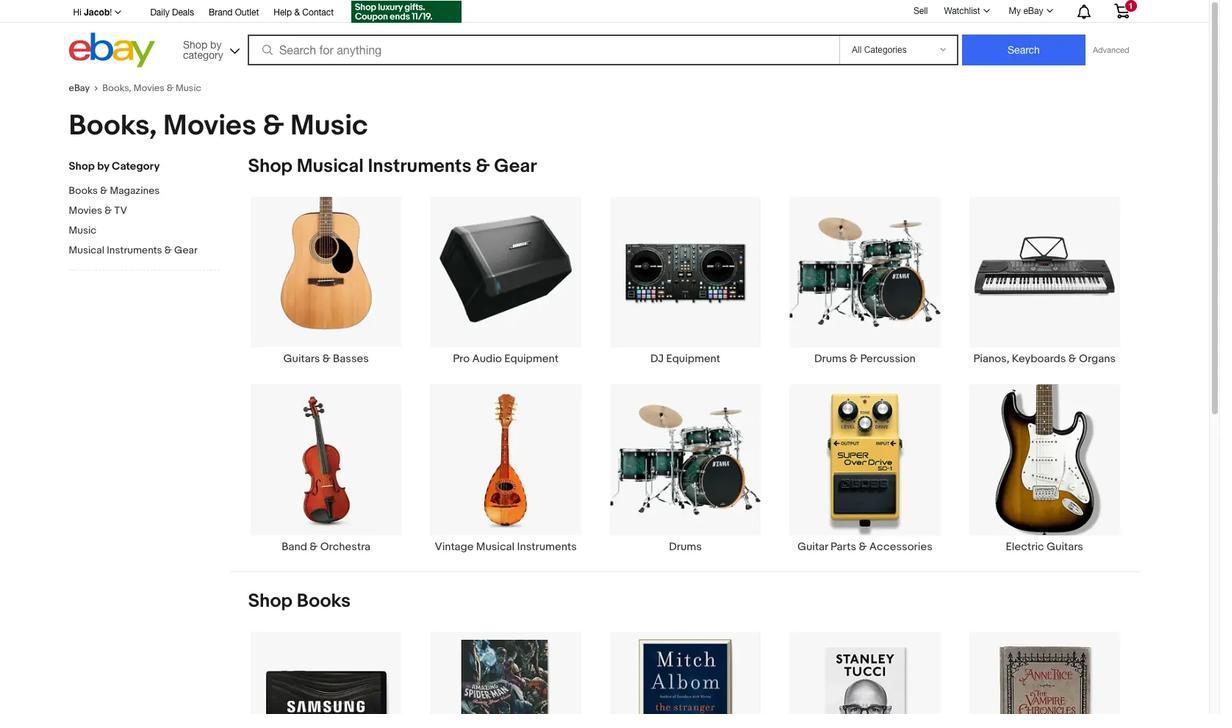 Task type: locate. For each thing, give the bounding box(es) containing it.
magazines
[[110, 185, 160, 197]]

1 horizontal spatial drums
[[815, 352, 847, 366]]

1 vertical spatial ebay
[[69, 82, 90, 94]]

equipment
[[505, 352, 559, 366], [666, 352, 721, 366]]

main content containing shop musical instruments & gear
[[230, 155, 1141, 715]]

1 vertical spatial gear
[[174, 244, 198, 257]]

brand outlet link
[[209, 5, 259, 21]]

brand outlet
[[209, 7, 259, 18]]

0 vertical spatial gear
[[494, 155, 537, 178]]

drums for drums
[[669, 540, 702, 554]]

1 horizontal spatial by
[[210, 39, 222, 50]]

& inside drums & percussion link
[[850, 352, 858, 366]]

0 vertical spatial list
[[230, 196, 1141, 572]]

1 horizontal spatial books
[[297, 590, 351, 613]]

0 horizontal spatial music
[[69, 224, 97, 237]]

books down the band & orchestra
[[297, 590, 351, 613]]

shop for shop by category
[[183, 39, 207, 50]]

& inside guitar parts & accessories link
[[859, 540, 867, 554]]

help & contact
[[274, 7, 334, 18]]

drums & percussion link
[[775, 196, 955, 366]]

2 vertical spatial movies
[[69, 204, 102, 217]]

equipment right the audio on the left
[[505, 352, 559, 366]]

books, movies & music
[[102, 82, 201, 94], [69, 109, 368, 143]]

& inside pianos, keyboards & organs 'link'
[[1069, 352, 1077, 366]]

band & orchestra
[[282, 540, 371, 554]]

musical
[[297, 155, 364, 178], [69, 244, 104, 257], [476, 540, 515, 554]]

guitars & basses link
[[236, 196, 416, 366]]

0 vertical spatial drums
[[815, 352, 847, 366]]

books inside main content
[[297, 590, 351, 613]]

keyboards
[[1012, 352, 1066, 366]]

0 horizontal spatial equipment
[[505, 352, 559, 366]]

electric guitars
[[1006, 540, 1084, 554]]

sell link
[[907, 6, 935, 16]]

movies right 'ebay' link
[[134, 82, 165, 94]]

1 vertical spatial guitars
[[1047, 540, 1084, 554]]

movies
[[134, 82, 165, 94], [163, 109, 256, 143], [69, 204, 102, 217]]

1 vertical spatial musical
[[69, 244, 104, 257]]

by
[[210, 39, 222, 50], [97, 160, 109, 174]]

dj equipment
[[651, 352, 721, 366]]

movies down category
[[163, 109, 256, 143]]

list containing guitars & basses
[[230, 196, 1141, 572]]

by down brand
[[210, 39, 222, 50]]

& inside guitars & basses "link"
[[323, 352, 331, 366]]

by for category
[[97, 160, 109, 174]]

shop books
[[248, 590, 351, 613]]

ebay link
[[69, 82, 102, 94]]

0 vertical spatial music
[[176, 82, 201, 94]]

1 horizontal spatial instruments
[[368, 155, 472, 178]]

shop by category banner
[[65, 0, 1141, 71]]

0 horizontal spatial books
[[69, 185, 98, 197]]

hi
[[73, 7, 81, 18]]

ebay
[[1024, 6, 1044, 16], [69, 82, 90, 94]]

shop
[[183, 39, 207, 50], [248, 155, 293, 178], [69, 160, 95, 174], [248, 590, 293, 613]]

2 list from the top
[[230, 631, 1141, 715]]

shop by category button
[[176, 33, 243, 64]]

2 vertical spatial musical
[[476, 540, 515, 554]]

gear
[[494, 155, 537, 178], [174, 244, 198, 257]]

jacob
[[84, 7, 110, 18]]

by inside shop by category
[[210, 39, 222, 50]]

organs
[[1079, 352, 1116, 366]]

0 vertical spatial books, movies & music
[[102, 82, 201, 94]]

vintage
[[435, 540, 474, 554]]

1 horizontal spatial musical
[[297, 155, 364, 178]]

music link
[[69, 224, 208, 238]]

main content
[[230, 155, 1141, 715]]

guitars right electric
[[1047, 540, 1084, 554]]

band
[[282, 540, 307, 554]]

musical inside the vintage musical instruments "link"
[[476, 540, 515, 554]]

1 list from the top
[[230, 196, 1141, 572]]

guitar
[[798, 540, 828, 554]]

guitar parts & accessories
[[798, 540, 933, 554]]

1
[[1129, 1, 1133, 10]]

1 vertical spatial by
[[97, 160, 109, 174]]

0 horizontal spatial by
[[97, 160, 109, 174]]

guitars inside the electric guitars link
[[1047, 540, 1084, 554]]

1 vertical spatial instruments
[[107, 244, 162, 257]]

1 vertical spatial list
[[230, 631, 1141, 715]]

1 horizontal spatial gear
[[494, 155, 537, 178]]

guitars left basses
[[283, 352, 320, 366]]

shop for shop by category
[[69, 160, 95, 174]]

list for shop musical instruments & gear
[[230, 196, 1141, 572]]

books inside books & magazines movies & tv music musical instruments & gear
[[69, 185, 98, 197]]

1 vertical spatial movies
[[163, 109, 256, 143]]

by left category
[[97, 160, 109, 174]]

0 vertical spatial books,
[[102, 82, 131, 94]]

None submit
[[962, 35, 1086, 65]]

2 horizontal spatial musical
[[476, 540, 515, 554]]

1 vertical spatial drums
[[669, 540, 702, 554]]

daily deals link
[[150, 5, 194, 21]]

music
[[176, 82, 201, 94], [290, 109, 368, 143], [69, 224, 97, 237]]

2 horizontal spatial instruments
[[517, 540, 577, 554]]

musical inside books & magazines movies & tv music musical instruments & gear
[[69, 244, 104, 257]]

list
[[230, 196, 1141, 572], [230, 631, 1141, 715]]

0 vertical spatial books
[[69, 185, 98, 197]]

0 horizontal spatial drums
[[669, 540, 702, 554]]

my ebay
[[1009, 6, 1044, 16]]

0 vertical spatial by
[[210, 39, 222, 50]]

1 horizontal spatial equipment
[[666, 352, 721, 366]]

&
[[294, 7, 300, 18], [167, 82, 174, 94], [263, 109, 284, 143], [476, 155, 490, 178], [100, 185, 108, 197], [105, 204, 112, 217], [165, 244, 172, 257], [323, 352, 331, 366], [850, 352, 858, 366], [1069, 352, 1077, 366], [310, 540, 318, 554], [859, 540, 867, 554]]

instruments
[[368, 155, 472, 178], [107, 244, 162, 257], [517, 540, 577, 554]]

deals
[[172, 7, 194, 18]]

outlet
[[235, 7, 259, 18]]

0 horizontal spatial guitars
[[283, 352, 320, 366]]

drums
[[815, 352, 847, 366], [669, 540, 702, 554]]

equipment right dj
[[666, 352, 721, 366]]

instruments inside "link"
[[517, 540, 577, 554]]

hi jacob !
[[73, 7, 112, 18]]

movies & tv link
[[69, 204, 208, 218]]

drums for drums & percussion
[[815, 352, 847, 366]]

books
[[69, 185, 98, 197], [297, 590, 351, 613]]

2 equipment from the left
[[666, 352, 721, 366]]

drums & percussion
[[815, 352, 916, 366]]

0 horizontal spatial musical
[[69, 244, 104, 257]]

books,
[[102, 82, 131, 94], [69, 109, 157, 143]]

pianos, keyboards & organs
[[974, 352, 1116, 366]]

my
[[1009, 6, 1021, 16]]

instruments for vintage musical instruments
[[517, 540, 577, 554]]

pro
[[453, 352, 470, 366]]

1 link
[[1105, 0, 1138, 21]]

ebay inside account 'navigation'
[[1024, 6, 1044, 16]]

1 vertical spatial books
[[297, 590, 351, 613]]

0 vertical spatial musical
[[297, 155, 364, 178]]

!
[[110, 7, 112, 18]]

movies left tv
[[69, 204, 102, 217]]

watchlist
[[944, 6, 980, 16]]

band & orchestra link
[[236, 384, 416, 554]]

my ebay link
[[1001, 2, 1060, 20]]

& inside help & contact link
[[294, 7, 300, 18]]

0 vertical spatial ebay
[[1024, 6, 1044, 16]]

1 equipment from the left
[[505, 352, 559, 366]]

shop inside shop by category
[[183, 39, 207, 50]]

gear inside main content
[[494, 155, 537, 178]]

vintage musical instruments link
[[416, 384, 596, 554]]

0 horizontal spatial gear
[[174, 244, 198, 257]]

books down shop by category
[[69, 185, 98, 197]]

guitars
[[283, 352, 320, 366], [1047, 540, 1084, 554]]

1 horizontal spatial ebay
[[1024, 6, 1044, 16]]

2 vertical spatial music
[[69, 224, 97, 237]]

0 vertical spatial instruments
[[368, 155, 472, 178]]

shop for shop musical instruments & gear
[[248, 155, 293, 178]]

2 vertical spatial instruments
[[517, 540, 577, 554]]

vintage musical instruments
[[435, 540, 577, 554]]

2 horizontal spatial music
[[290, 109, 368, 143]]

0 horizontal spatial instruments
[[107, 244, 162, 257]]

1 horizontal spatial guitars
[[1047, 540, 1084, 554]]

0 vertical spatial guitars
[[283, 352, 320, 366]]



Task type: vqa. For each thing, say whether or not it's contained in the screenshot.
bottommost list
yes



Task type: describe. For each thing, give the bounding box(es) containing it.
dj equipment link
[[596, 196, 775, 366]]

electric guitars link
[[955, 384, 1135, 554]]

advanced link
[[1086, 35, 1137, 65]]

1 vertical spatial music
[[290, 109, 368, 143]]

brand
[[209, 7, 233, 18]]

1 vertical spatial books, movies & music
[[69, 109, 368, 143]]

0 vertical spatial movies
[[134, 82, 165, 94]]

music inside books & magazines movies & tv music musical instruments & gear
[[69, 224, 97, 237]]

category
[[112, 160, 160, 174]]

equipment inside dj equipment link
[[666, 352, 721, 366]]

contact
[[302, 7, 334, 18]]

books & magazines link
[[69, 185, 208, 199]]

1 horizontal spatial music
[[176, 82, 201, 94]]

daily deals
[[150, 7, 194, 18]]

guitar parts & accessories link
[[775, 384, 955, 554]]

help
[[274, 7, 292, 18]]

help & contact link
[[274, 5, 334, 21]]

drums link
[[596, 384, 775, 554]]

0 horizontal spatial ebay
[[69, 82, 90, 94]]

musical instruments & gear link
[[69, 244, 208, 258]]

sell
[[914, 6, 928, 16]]

instruments inside books & magazines movies & tv music musical instruments & gear
[[107, 244, 162, 257]]

equipment inside pro audio equipment link
[[505, 352, 559, 366]]

instruments for shop musical instruments & gear
[[368, 155, 472, 178]]

electric
[[1006, 540, 1044, 554]]

pianos,
[[974, 352, 1010, 366]]

Search for anything text field
[[250, 36, 837, 64]]

musical for vintage
[[476, 540, 515, 554]]

pianos, keyboards & organs link
[[955, 196, 1135, 366]]

parts
[[831, 540, 857, 554]]

percussion
[[860, 352, 916, 366]]

watchlist link
[[936, 2, 997, 20]]

account navigation
[[65, 0, 1141, 25]]

list for shop books
[[230, 631, 1141, 715]]

shop by category
[[69, 160, 160, 174]]

tv
[[114, 204, 127, 217]]

guitars inside guitars & basses "link"
[[283, 352, 320, 366]]

accessories
[[870, 540, 933, 554]]

audio
[[472, 352, 502, 366]]

gear inside books & magazines movies & tv music musical instruments & gear
[[174, 244, 198, 257]]

dj
[[651, 352, 664, 366]]

daily
[[150, 7, 170, 18]]

1 vertical spatial books,
[[69, 109, 157, 143]]

books & magazines movies & tv music musical instruments & gear
[[69, 185, 198, 257]]

shop musical instruments & gear
[[248, 155, 537, 178]]

& inside band & orchestra link
[[310, 540, 318, 554]]

category
[[183, 49, 223, 61]]

orchestra
[[320, 540, 371, 554]]

guitars & basses
[[283, 352, 369, 366]]

advanced
[[1093, 46, 1130, 54]]

get the coupon image
[[351, 1, 462, 23]]

shop for shop books
[[248, 590, 293, 613]]

by for category
[[210, 39, 222, 50]]

pro audio equipment
[[453, 352, 559, 366]]

musical for shop
[[297, 155, 364, 178]]

shop by category
[[183, 39, 223, 61]]

basses
[[333, 352, 369, 366]]

none submit inside "shop by category" banner
[[962, 35, 1086, 65]]

pro audio equipment link
[[416, 196, 596, 366]]

movies inside books & magazines movies & tv music musical instruments & gear
[[69, 204, 102, 217]]



